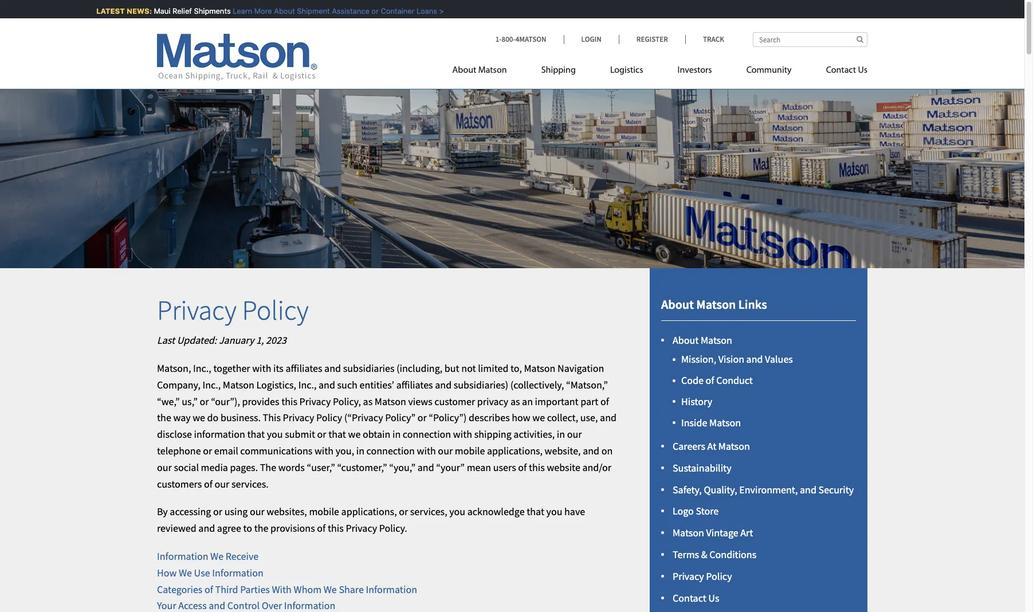 Task type: locate. For each thing, give the bounding box(es) containing it.
matson left links
[[697, 296, 736, 312]]

0 vertical spatial affiliates
[[286, 362, 322, 375]]

of down how we use information link
[[205, 583, 213, 596]]

1 vertical spatial contact us
[[673, 591, 720, 604]]

mobile up 'mean'
[[455, 444, 485, 457]]

logistics link
[[593, 60, 661, 84]]

in down collect, in the bottom of the page
[[557, 428, 565, 441]]

or right submit
[[317, 428, 326, 441]]

register link
[[619, 34, 685, 44]]

updated:
[[177, 334, 217, 347]]

applications, up policy.
[[341, 505, 397, 518]]

parties
[[240, 583, 270, 596]]

0 vertical spatial contact us
[[826, 66, 868, 75]]

2 horizontal spatial we
[[533, 411, 545, 424]]

or up policy.
[[399, 505, 408, 518]]

this right provisions
[[328, 522, 344, 535]]

us inside top menu navigation
[[858, 66, 868, 75]]

privacy down terms
[[673, 570, 704, 583]]

contact us link
[[809, 60, 868, 84], [673, 591, 720, 604]]

mobile up provisions
[[309, 505, 339, 518]]

0 vertical spatial we
[[210, 550, 224, 563]]

our up to
[[250, 505, 265, 518]]

last updated: january 1, 2023
[[157, 334, 287, 347]]

as
[[363, 395, 373, 408], [511, 395, 520, 408]]

1 vertical spatial contact
[[673, 591, 707, 604]]

policy inside the matson, inc., together with its affiliates and subsidiaries (including, but not limited to, matson navigation company, inc., matson logistics, inc., and such entities' affiliates and subsidiaries) (collectively, "matson," "we," us," or "our"), provides this privacy policy, as matson views customer privacy as an important part of the way we do business. this privacy policy ("privacy policy" or "policy") describes how we collect, use, and disclose information that you submit or that we obtain in connection with shipping activities, in our telephone or email communications with you, in connection with our mobile applications, website, and on our social media pages. the words "user," "customer," "you," and "your" mean users of this website and/or customers of our services.
[[316, 411, 342, 424]]

None search field
[[753, 32, 868, 47]]

matson up at
[[710, 416, 741, 429]]

at
[[708, 440, 717, 453]]

1 horizontal spatial contact us
[[826, 66, 868, 75]]

shipping link
[[524, 60, 593, 84]]

and left the agree
[[198, 522, 215, 535]]

us down privacy policy link
[[709, 591, 720, 604]]

this left website
[[529, 461, 545, 474]]

safety, quality, environment, and security link
[[673, 483, 854, 496]]

0 horizontal spatial this
[[282, 395, 297, 408]]

policy up 2023
[[242, 293, 309, 327]]

connection down "policy")
[[403, 428, 451, 441]]

privacy
[[157, 293, 237, 327], [300, 395, 331, 408], [283, 411, 314, 424], [346, 522, 377, 535], [673, 570, 704, 583]]

about matson inside top menu navigation
[[453, 66, 507, 75]]

0 vertical spatial contact us link
[[809, 60, 868, 84]]

views
[[408, 395, 433, 408]]

this
[[282, 395, 297, 408], [529, 461, 545, 474], [328, 522, 344, 535]]

about matson link up mission,
[[673, 334, 732, 347]]

1 horizontal spatial applications,
[[487, 444, 543, 457]]

of right provisions
[[317, 522, 326, 535]]

that left have
[[527, 505, 545, 518]]

matson inside top menu navigation
[[478, 66, 507, 75]]

privacy policy
[[157, 293, 309, 327], [673, 570, 732, 583]]

"you,"
[[389, 461, 416, 474]]

website,
[[545, 444, 581, 457]]

0 horizontal spatial us
[[709, 591, 720, 604]]

0 vertical spatial mobile
[[455, 444, 485, 457]]

third
[[215, 583, 238, 596]]

how we use information link
[[157, 566, 264, 579]]

you up communications
[[267, 428, 283, 441]]

affiliates down (including,
[[396, 378, 433, 391]]

you left have
[[547, 505, 563, 518]]

careers at matson link
[[673, 440, 750, 453]]

we down ("privacy
[[348, 428, 361, 441]]

we left do
[[193, 411, 205, 424]]

2 horizontal spatial that
[[527, 505, 545, 518]]

inc., right logistics,
[[298, 378, 317, 391]]

policy,
[[333, 395, 361, 408]]

0 horizontal spatial the
[[157, 411, 171, 424]]

1 horizontal spatial contact
[[826, 66, 856, 75]]

0 horizontal spatial contact us link
[[673, 591, 720, 604]]

1 horizontal spatial us
[[858, 66, 868, 75]]

2 as from the left
[[511, 395, 520, 408]]

matson up vision
[[701, 334, 732, 347]]

in down policy"
[[393, 428, 401, 441]]

conduct
[[717, 374, 753, 387]]

you right 'services,'
[[449, 505, 465, 518]]

"our"),
[[211, 395, 240, 408]]

privacy up "updated:"
[[157, 293, 237, 327]]

0 horizontal spatial you
[[267, 428, 283, 441]]

0 horizontal spatial contact us
[[673, 591, 720, 604]]

2 vertical spatial information
[[366, 583, 417, 596]]

our inside by accessing or using our websites, mobile applications, or services, you acknowledge that you have reviewed and agree to the provisions of this privacy policy.
[[250, 505, 265, 518]]

conditions
[[710, 548, 757, 561]]

0 horizontal spatial contact
[[673, 591, 707, 604]]

information
[[157, 550, 208, 563], [212, 566, 264, 579], [366, 583, 417, 596]]

1 horizontal spatial contact us link
[[809, 60, 868, 84]]

contact us
[[826, 66, 868, 75], [673, 591, 720, 604]]

0 horizontal spatial mobile
[[309, 505, 339, 518]]

1 vertical spatial applications,
[[341, 505, 397, 518]]

mobile inside by accessing or using our websites, mobile applications, or services, you acknowledge that you have reviewed and agree to the provisions of this privacy policy.
[[309, 505, 339, 518]]

2 vertical spatial this
[[328, 522, 344, 535]]

1 vertical spatial we
[[179, 566, 192, 579]]

1 vertical spatial connection
[[367, 444, 415, 457]]

contact down search search box
[[826, 66, 856, 75]]

"user,"
[[307, 461, 335, 474]]

we left use at the bottom left of the page
[[179, 566, 192, 579]]

we up how we use information link
[[210, 550, 224, 563]]

policy inside about matson links section
[[706, 570, 732, 583]]

0 horizontal spatial information
[[157, 550, 208, 563]]

and/or
[[583, 461, 612, 474]]

mission, vision and values link
[[682, 353, 793, 366]]

of right the code
[[706, 374, 715, 387]]

part
[[581, 395, 599, 408]]

and down but
[[435, 378, 452, 391]]

us
[[858, 66, 868, 75], [709, 591, 720, 604]]

how
[[157, 566, 177, 579]]

sustainability link
[[673, 461, 732, 474]]

social
[[174, 461, 199, 474]]

us down search image
[[858, 66, 868, 75]]

applications, up users at the left of the page
[[487, 444, 543, 457]]

information down receive
[[212, 566, 264, 579]]

1-800-4matson link
[[496, 34, 564, 44]]

1 vertical spatial the
[[254, 522, 269, 535]]

about matson links section
[[636, 268, 882, 612]]

or down views
[[418, 411, 427, 424]]

1 vertical spatial this
[[529, 461, 545, 474]]

inside matson
[[682, 416, 741, 429]]

learn
[[227, 6, 247, 15]]

that down business. on the left bottom of the page
[[247, 428, 265, 441]]

contact us link down search image
[[809, 60, 868, 84]]

privacy left policy,
[[300, 395, 331, 408]]

1 vertical spatial privacy policy
[[673, 570, 732, 583]]

0 horizontal spatial privacy policy
[[157, 293, 309, 327]]

container
[[375, 6, 409, 15]]

0 vertical spatial the
[[157, 411, 171, 424]]

1 horizontal spatial we
[[210, 550, 224, 563]]

safety, quality, environment, and security
[[673, 483, 854, 496]]

about matson inside section
[[673, 334, 732, 347]]

"customer,"
[[337, 461, 387, 474]]

1 vertical spatial affiliates
[[396, 378, 433, 391]]

login link
[[564, 34, 619, 44]]

0 vertical spatial this
[[282, 395, 297, 408]]

this inside by accessing or using our websites, mobile applications, or services, you acknowledge that you have reviewed and agree to the provisions of this privacy policy.
[[328, 522, 344, 535]]

contact us inside about matson links section
[[673, 591, 720, 604]]

collect,
[[547, 411, 578, 424]]

investors
[[678, 66, 712, 75]]

of inside information we receive how we use information categories of third parties with whom we share information
[[205, 583, 213, 596]]

acknowledge
[[468, 505, 525, 518]]

1 vertical spatial information
[[212, 566, 264, 579]]

0 horizontal spatial that
[[247, 428, 265, 441]]

0 horizontal spatial we
[[193, 411, 205, 424]]

in right you,
[[356, 444, 365, 457]]

of inside about matson links section
[[706, 374, 715, 387]]

2 horizontal spatial information
[[366, 583, 417, 596]]

policy down policy,
[[316, 411, 342, 424]]

contact us down search image
[[826, 66, 868, 75]]

0 vertical spatial contact
[[826, 66, 856, 75]]

0 vertical spatial about matson link
[[453, 60, 524, 84]]

>
[[434, 6, 438, 15]]

matson right at
[[719, 440, 750, 453]]

our down media
[[215, 477, 229, 490]]

1 horizontal spatial mobile
[[455, 444, 485, 457]]

store
[[696, 505, 719, 518]]

2 horizontal spatial policy
[[706, 570, 732, 583]]

logo store
[[673, 505, 719, 518]]

this down logistics,
[[282, 395, 297, 408]]

by accessing or using our websites, mobile applications, or services, you acknowledge that you have reviewed and agree to the provisions of this privacy policy.
[[157, 505, 585, 535]]

policy down terms & conditions
[[706, 570, 732, 583]]

0 horizontal spatial policy
[[242, 293, 309, 327]]

community
[[747, 66, 792, 75]]

connection up "you,"
[[367, 444, 415, 457]]

1 horizontal spatial this
[[328, 522, 344, 535]]

track
[[703, 34, 725, 44]]

mission,
[[682, 353, 717, 366]]

we
[[193, 411, 205, 424], [533, 411, 545, 424], [348, 428, 361, 441]]

maui
[[148, 6, 165, 15]]

contact down privacy policy link
[[673, 591, 707, 604]]

shipping
[[474, 428, 512, 441]]

1 horizontal spatial policy
[[316, 411, 342, 424]]

the inside the matson, inc., together with its affiliates and subsidiaries (including, but not limited to, matson navigation company, inc., matson logistics, inc., and such entities' affiliates and subsidiaries) (collectively, "matson," "we," us," or "our"), provides this privacy policy, as matson views customer privacy as an important part of the way we do business. this privacy policy ("privacy policy" or "policy") describes how we collect, use, and disclose information that you submit or that we obtain in connection with shipping activities, in our telephone or email communications with you, in connection with our mobile applications, website, and on our social media pages. the words "user," "customer," "you," and "your" mean users of this website and/or customers of our services.
[[157, 411, 171, 424]]

january
[[219, 334, 254, 347]]

history
[[682, 395, 712, 408]]

1 horizontal spatial the
[[254, 522, 269, 535]]

the down "we,"
[[157, 411, 171, 424]]

1,
[[256, 334, 264, 347]]

1 horizontal spatial privacy policy
[[673, 570, 732, 583]]

use
[[194, 566, 210, 579]]

or right us,"
[[200, 395, 209, 408]]

0 vertical spatial policy
[[242, 293, 309, 327]]

0 horizontal spatial in
[[356, 444, 365, 457]]

applications, inside the matson, inc., together with its affiliates and subsidiaries (including, but not limited to, matson navigation company, inc., matson logistics, inc., and such entities' affiliates and subsidiaries) (collectively, "matson," "we," us," or "our"), provides this privacy policy, as matson views customer privacy as an important part of the way we do business. this privacy policy ("privacy policy" or "policy") describes how we collect, use, and disclose information that you submit or that we obtain in connection with shipping activities, in our telephone or email communications with you, in connection with our mobile applications, website, and on our social media pages. the words "user," "customer," "you," and "your" mean users of this website and/or customers of our services.
[[487, 444, 543, 457]]

use,
[[580, 411, 598, 424]]

obtain
[[363, 428, 391, 441]]

an
[[522, 395, 533, 408]]

inc.,
[[193, 362, 211, 375], [203, 378, 221, 391], [298, 378, 317, 391]]

1 vertical spatial policy
[[316, 411, 342, 424]]

search image
[[857, 36, 864, 43]]

matson down 1-
[[478, 66, 507, 75]]

and right use,
[[600, 411, 617, 424]]

0 horizontal spatial about matson
[[453, 66, 507, 75]]

privacy policy down & at the bottom
[[673, 570, 732, 583]]

1 horizontal spatial as
[[511, 395, 520, 408]]

our up the website,
[[567, 428, 582, 441]]

2 horizontal spatial you
[[547, 505, 563, 518]]

we left share
[[324, 583, 337, 596]]

matson
[[478, 66, 507, 75], [697, 296, 736, 312], [701, 334, 732, 347], [524, 362, 556, 375], [223, 378, 254, 391], [375, 395, 406, 408], [710, 416, 741, 429], [719, 440, 750, 453], [673, 526, 704, 539]]

terms
[[673, 548, 699, 561]]

1 horizontal spatial about matson
[[673, 334, 732, 347]]

as left an
[[511, 395, 520, 408]]

privacy left policy.
[[346, 522, 377, 535]]

information right share
[[366, 583, 417, 596]]

2 vertical spatial policy
[[706, 570, 732, 583]]

code
[[682, 374, 704, 387]]

code of conduct
[[682, 374, 753, 387]]

1 vertical spatial about matson
[[673, 334, 732, 347]]

0 horizontal spatial affiliates
[[286, 362, 322, 375]]

you,
[[336, 444, 354, 457]]

contact us link down privacy policy link
[[673, 591, 720, 604]]

information up how at left bottom
[[157, 550, 208, 563]]

privacy policy up the january
[[157, 293, 309, 327]]

our up "your"
[[438, 444, 453, 457]]

2 horizontal spatial this
[[529, 461, 545, 474]]

that inside by accessing or using our websites, mobile applications, or services, you acknowledge that you have reviewed and agree to the provisions of this privacy policy.
[[527, 505, 545, 518]]

and inside by accessing or using our websites, mobile applications, or services, you acknowledge that you have reviewed and agree to the provisions of this privacy policy.
[[198, 522, 215, 535]]

1 vertical spatial mobile
[[309, 505, 339, 518]]

1 horizontal spatial information
[[212, 566, 264, 579]]

2 horizontal spatial we
[[324, 583, 337, 596]]

affiliates
[[286, 362, 322, 375], [396, 378, 433, 391]]

inside matson link
[[682, 416, 741, 429]]

1 vertical spatial us
[[709, 591, 720, 604]]

we up activities,
[[533, 411, 545, 424]]

about matson down 1-
[[453, 66, 507, 75]]

contact us down privacy policy link
[[673, 591, 720, 604]]

0 horizontal spatial as
[[363, 395, 373, 408]]

describes
[[469, 411, 510, 424]]

0 vertical spatial applications,
[[487, 444, 543, 457]]

contact inside about matson links section
[[673, 591, 707, 604]]

affiliates right its
[[286, 362, 322, 375]]

words
[[278, 461, 305, 474]]

matson up (collectively,
[[524, 362, 556, 375]]

0 vertical spatial about matson
[[453, 66, 507, 75]]

the right to
[[254, 522, 269, 535]]

0 vertical spatial privacy policy
[[157, 293, 309, 327]]

information
[[194, 428, 245, 441]]

about matson up mission,
[[673, 334, 732, 347]]

inside
[[682, 416, 708, 429]]

0 vertical spatial us
[[858, 66, 868, 75]]

0 vertical spatial information
[[157, 550, 208, 563]]

0 horizontal spatial applications,
[[341, 505, 397, 518]]

that up you,
[[329, 428, 346, 441]]

our
[[567, 428, 582, 441], [438, 444, 453, 457], [157, 461, 172, 474], [215, 477, 229, 490], [250, 505, 265, 518]]

privacy inside about matson links section
[[673, 570, 704, 583]]

you inside the matson, inc., together with its affiliates and subsidiaries (including, but not limited to, matson navigation company, inc., matson logistics, inc., and such entities' affiliates and subsidiaries) (collectively, "matson," "we," us," or "our"), provides this privacy policy, as matson views customer privacy as an important part of the way we do business. this privacy policy ("privacy policy" or "policy") describes how we collect, use, and disclose information that you submit or that we obtain in connection with shipping activities, in our telephone or email communications with you, in connection with our mobile applications, website, and on our social media pages. the words "user," "customer," "you," and "your" mean users of this website and/or customers of our services.
[[267, 428, 283, 441]]

0 horizontal spatial about matson link
[[453, 60, 524, 84]]

as up ("privacy
[[363, 395, 373, 408]]

privacy up submit
[[283, 411, 314, 424]]

privacy policy inside about matson links section
[[673, 570, 732, 583]]

logistics
[[610, 66, 643, 75]]

about matson link down 1-
[[453, 60, 524, 84]]

matson down together
[[223, 378, 254, 391]]

1 vertical spatial about matson link
[[673, 334, 732, 347]]



Task type: vqa. For each thing, say whether or not it's contained in the screenshot.
about in Top Menu NAVIGATION
yes



Task type: describe. For each thing, give the bounding box(es) containing it.
and right vision
[[747, 353, 763, 366]]

websites,
[[267, 505, 307, 518]]

how
[[512, 411, 531, 424]]

customers
[[157, 477, 202, 490]]

together
[[213, 362, 250, 375]]

email
[[214, 444, 238, 457]]

mission, vision and values
[[682, 353, 793, 366]]

environment,
[[740, 483, 798, 496]]

1 horizontal spatial you
[[449, 505, 465, 518]]

careers
[[673, 440, 706, 453]]

entities'
[[360, 378, 394, 391]]

privacy inside by accessing or using our websites, mobile applications, or services, you acknowledge that you have reviewed and agree to the provisions of this privacy policy.
[[346, 522, 377, 535]]

and right "you,"
[[418, 461, 434, 474]]

the
[[260, 461, 276, 474]]

1 horizontal spatial that
[[329, 428, 346, 441]]

blue matson logo with ocean, shipping, truck, rail and logistics written beneath it. image
[[157, 34, 318, 81]]

and left on
[[583, 444, 600, 457]]

or left using
[[213, 505, 222, 518]]

or left container
[[366, 6, 373, 15]]

important
[[535, 395, 579, 408]]

its
[[273, 362, 284, 375]]

media
[[201, 461, 228, 474]]

information we receive link
[[157, 550, 259, 563]]

policy.
[[379, 522, 407, 535]]

and left such
[[319, 378, 335, 391]]

1 vertical spatial contact us link
[[673, 591, 720, 604]]

limited
[[478, 362, 509, 375]]

matson up terms
[[673, 526, 704, 539]]

of inside by accessing or using our websites, mobile applications, or services, you acknowledge that you have reviewed and agree to the provisions of this privacy policy.
[[317, 522, 326, 535]]

1-
[[496, 34, 502, 44]]

website
[[547, 461, 581, 474]]

mobile inside the matson, inc., together with its affiliates and subsidiaries (including, but not limited to, matson navigation company, inc., matson logistics, inc., and such entities' affiliates and subsidiaries) (collectively, "matson," "we," us," or "our"), provides this privacy policy, as matson views customer privacy as an important part of the way we do business. this privacy policy ("privacy policy" or "policy") describes how we collect, use, and disclose information that you submit or that we obtain in connection with shipping activities, in our telephone or email communications with you, in connection with our mobile applications, website, and on our social media pages. the words "user," "customer," "you," and "your" mean users of this website and/or customers of our services.
[[455, 444, 485, 457]]

activities,
[[514, 428, 555, 441]]

of down media
[[204, 477, 213, 490]]

pages.
[[230, 461, 258, 474]]

with
[[272, 583, 292, 596]]

applications, inside by accessing or using our websites, mobile applications, or services, you acknowledge that you have reviewed and agree to the provisions of this privacy policy.
[[341, 505, 397, 518]]

cranes load and offload matson containers from the containership at the terminal. image
[[0, 71, 1025, 268]]

logistics,
[[256, 378, 296, 391]]

links
[[739, 296, 767, 312]]

1 horizontal spatial we
[[348, 428, 361, 441]]

1 horizontal spatial affiliates
[[396, 378, 433, 391]]

loans
[[411, 6, 432, 15]]

categories of third parties with whom we share information link
[[157, 583, 417, 596]]

community link
[[729, 60, 809, 84]]

disclose
[[157, 428, 192, 441]]

reviewed
[[157, 522, 196, 535]]

us,"
[[182, 395, 198, 408]]

("privacy
[[344, 411, 383, 424]]

Search search field
[[753, 32, 868, 47]]

logo store link
[[673, 505, 719, 518]]

matson up policy"
[[375, 395, 406, 408]]

2 horizontal spatial in
[[557, 428, 565, 441]]

values
[[765, 353, 793, 366]]

1 as from the left
[[363, 395, 373, 408]]

inc., up "our"),
[[203, 378, 221, 391]]

provides
[[242, 395, 279, 408]]

2023
[[266, 334, 287, 347]]

latest
[[91, 6, 119, 15]]

or up media
[[203, 444, 212, 457]]

way
[[173, 411, 191, 424]]

of right part
[[601, 395, 609, 408]]

"your"
[[436, 461, 465, 474]]

us inside about matson links section
[[709, 591, 720, 604]]

about inside top menu navigation
[[453, 66, 477, 75]]

customer
[[435, 395, 475, 408]]

matson, inc., together with its affiliates and subsidiaries (including, but not limited to, matson navigation company, inc., matson logistics, inc., and such entities' affiliates and subsidiaries) (collectively, "matson," "we," us," or "our"), provides this privacy policy, as matson views customer privacy as an important part of the way we do business. this privacy policy ("privacy policy" or "policy") describes how we collect, use, and disclose information that you submit or that we obtain in connection with shipping activities, in our telephone or email communications with you, in connection with our mobile applications, website, and on our social media pages. the words "user," "customer," "you," and "your" mean users of this website and/or customers of our services.
[[157, 362, 617, 490]]

subsidiaries
[[343, 362, 395, 375]]

security
[[819, 483, 854, 496]]

provisions
[[271, 522, 315, 535]]

of right users at the left of the page
[[518, 461, 527, 474]]

matson vintage art
[[673, 526, 753, 539]]

share
[[339, 583, 364, 596]]

careers at matson
[[673, 440, 750, 453]]

track link
[[685, 34, 725, 44]]

1 horizontal spatial about matson link
[[673, 334, 732, 347]]

inc., right matson,
[[193, 362, 211, 375]]

history link
[[682, 395, 712, 408]]

our left social
[[157, 461, 172, 474]]

4matson
[[516, 34, 547, 44]]

and left security
[[800, 483, 817, 496]]

services,
[[410, 505, 447, 518]]

contact us inside top menu navigation
[[826, 66, 868, 75]]

more
[[249, 6, 267, 15]]

sustainability
[[673, 461, 732, 474]]

telephone
[[157, 444, 201, 457]]

this
[[263, 411, 281, 424]]

the inside by accessing or using our websites, mobile applications, or services, you acknowledge that you have reviewed and agree to the provisions of this privacy policy.
[[254, 522, 269, 535]]

categories
[[157, 583, 203, 596]]

relief
[[167, 6, 186, 15]]

but
[[445, 362, 460, 375]]

matson,
[[157, 362, 191, 375]]

contact inside top menu navigation
[[826, 66, 856, 75]]

"matson,"
[[566, 378, 608, 391]]

communications
[[240, 444, 313, 457]]

2 vertical spatial we
[[324, 583, 337, 596]]

art
[[741, 526, 753, 539]]

vision
[[719, 353, 745, 366]]

submit
[[285, 428, 315, 441]]

register
[[637, 34, 668, 44]]

800-
[[502, 34, 516, 44]]

1 horizontal spatial in
[[393, 428, 401, 441]]

and up such
[[324, 362, 341, 375]]

terms & conditions link
[[673, 548, 757, 561]]

shipment
[[292, 6, 325, 15]]

"we,"
[[157, 395, 180, 408]]

top menu navigation
[[453, 60, 868, 84]]

0 vertical spatial connection
[[403, 428, 451, 441]]

&
[[701, 548, 708, 561]]

"policy")
[[429, 411, 467, 424]]

0 horizontal spatial we
[[179, 566, 192, 579]]

policy"
[[385, 411, 416, 424]]

news:
[[121, 6, 146, 15]]

quality,
[[704, 483, 737, 496]]

receive
[[226, 550, 259, 563]]

do
[[207, 411, 219, 424]]



